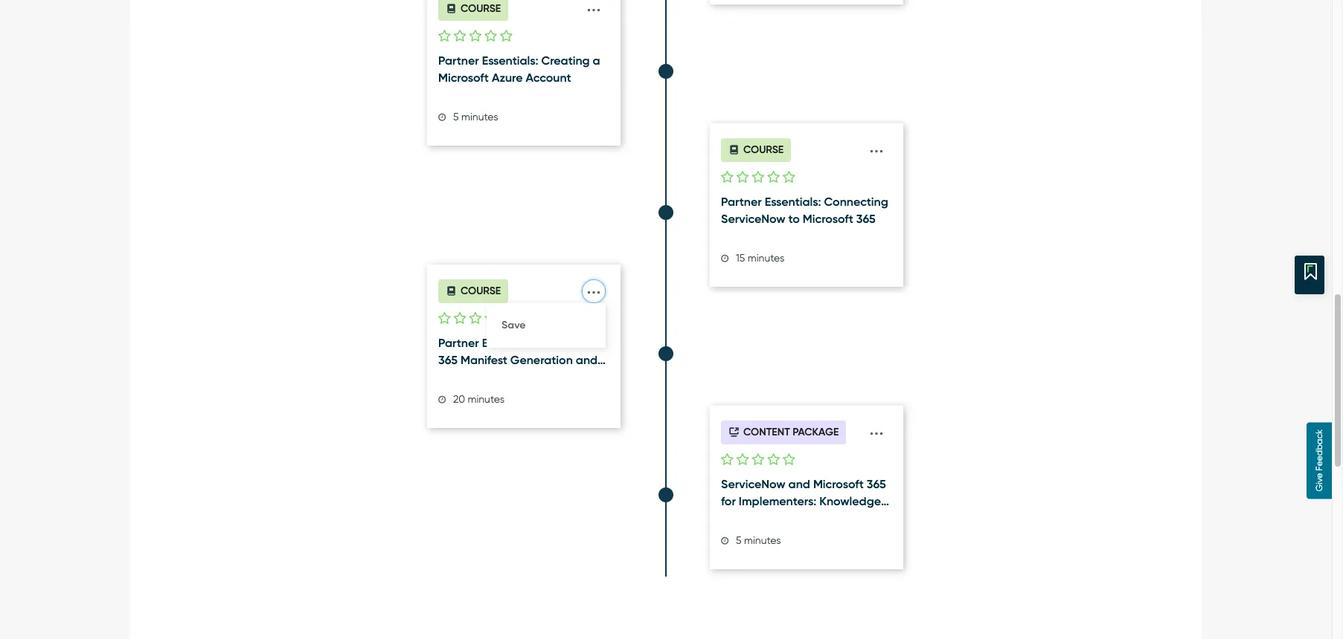 Task type: locate. For each thing, give the bounding box(es) containing it.
365 inside servicenow and microsoft 365 for implementers: knowledge check
[[867, 478, 886, 492]]

minutes right 20
[[468, 393, 505, 405]]

2 vertical spatial clock o image
[[721, 537, 730, 546]]

1 vertical spatial clock o image
[[438, 395, 447, 404]]

365 inside partner essentials: microsoft 365 manifest generation and upload
[[438, 353, 458, 367]]

... right package in the bottom right of the page
[[869, 416, 884, 440]]

0 vertical spatial partner
[[438, 53, 479, 68]]

5 minutes
[[451, 110, 498, 122], [733, 535, 781, 546]]

1 vertical spatial 365
[[438, 353, 458, 367]]

course rating - read only slider down content
[[721, 452, 795, 469]]

and up implementers:
[[788, 478, 810, 492]]

clock o image for partner essentials: creating a microsoft azure account
[[438, 113, 447, 122]]

course
[[461, 2, 501, 15], [743, 144, 784, 156], [461, 285, 501, 298]]

clock o image
[[438, 113, 447, 122], [438, 395, 447, 404], [721, 537, 730, 546]]

1 horizontal spatial 5 minutes
[[733, 535, 781, 546]]

clock o image for servicenow and microsoft 365 for implementers: knowledge check
[[721, 537, 730, 546]]

save button
[[487, 311, 606, 341]]

servicenow and microsoft 365 for implementers: knowledge check
[[721, 478, 886, 526]]

knowledge
[[819, 495, 881, 509]]

microsoft up knowledge at bottom
[[813, 478, 864, 492]]

servicenow inside partner essentials: connecting servicenow to microsoft 365
[[721, 212, 786, 226]]

upload
[[438, 370, 478, 384]]

1 vertical spatial ... button
[[582, 274, 606, 303]]

2 vertical spatial ...
[[869, 416, 884, 440]]

course up partner essentials: creating a microsoft azure account
[[461, 2, 501, 15]]

0 vertical spatial and
[[576, 353, 598, 367]]

partner essentials: connecting servicenow to microsoft 365 link
[[721, 194, 892, 228]]

partner inside partner essentials: microsoft 365 manifest generation and upload
[[438, 336, 479, 350]]

5 minutes for implementers:
[[733, 535, 781, 546]]

servicenow inside servicenow and microsoft 365 for implementers: knowledge check
[[721, 478, 786, 492]]

20
[[453, 393, 465, 405]]

2 vertical spatial course
[[461, 285, 501, 298]]

microsoft up generation
[[541, 336, 592, 350]]

... up connecting
[[869, 133, 884, 158]]

... up the save button
[[587, 274, 601, 299]]

2 vertical spatial ... button
[[865, 416, 888, 445]]

5
[[453, 110, 459, 122], [736, 535, 742, 546]]

1 vertical spatial essentials:
[[765, 195, 821, 209]]

course rating - read only slider up manifest
[[438, 311, 512, 328]]

content package
[[743, 427, 839, 439]]

1 vertical spatial course
[[743, 144, 784, 156]]

365 up upload
[[438, 353, 458, 367]]

microsoft inside partner essentials: microsoft 365 manifest generation and upload
[[541, 336, 592, 350]]

5 minutes for azure
[[451, 110, 498, 122]]

course rating - read only slider for for
[[721, 452, 795, 469]]

365 down connecting
[[856, 212, 876, 226]]

azure
[[492, 70, 523, 85]]

None checkbox
[[454, 30, 466, 43], [469, 30, 482, 43], [500, 30, 512, 43], [721, 171, 734, 185], [454, 313, 466, 326], [752, 454, 764, 467], [767, 454, 780, 467], [454, 30, 466, 43], [469, 30, 482, 43], [500, 30, 512, 43], [721, 171, 734, 185], [454, 313, 466, 326], [752, 454, 764, 467], [767, 454, 780, 467]]

partner essentials: microsoft 365 manifest generation and upload link
[[438, 335, 609, 384]]

microsoft left azure
[[438, 70, 489, 85]]

0 vertical spatial course
[[461, 2, 501, 15]]

... button up the save button
[[582, 274, 606, 303]]

1 horizontal spatial 5
[[736, 535, 742, 546]]

to
[[788, 212, 800, 226]]

0 horizontal spatial 5 minutes
[[451, 110, 498, 122]]

course for partner essentials: creating a microsoft azure account
[[461, 2, 501, 15]]

minutes down azure
[[461, 110, 498, 122]]

... for servicenow and microsoft 365 for implementers: knowledge check
[[869, 416, 884, 440]]

servicenow up 15 minutes
[[721, 212, 786, 226]]

a
[[593, 53, 600, 68]]

...
[[869, 133, 884, 158], [587, 274, 601, 299], [869, 416, 884, 440]]

0 vertical spatial ... button
[[865, 133, 888, 162]]

5 minutes down azure
[[451, 110, 498, 122]]

course up partner essentials: connecting servicenow to microsoft 365
[[743, 144, 784, 156]]

5 for partner essentials: creating a microsoft azure account
[[453, 110, 459, 122]]

2 vertical spatial partner
[[438, 336, 479, 350]]

1 servicenow from the top
[[721, 212, 786, 226]]

course for partner essentials: microsoft 365 manifest generation and upload
[[461, 285, 501, 298]]

1 vertical spatial and
[[788, 478, 810, 492]]

1 vertical spatial partner
[[721, 195, 762, 209]]

2 vertical spatial essentials:
[[482, 336, 538, 350]]

course rating - read only slider up the to
[[721, 170, 795, 187]]

partner inside partner essentials: connecting servicenow to microsoft 365
[[721, 195, 762, 209]]

essentials: inside partner essentials: connecting servicenow to microsoft 365
[[765, 195, 821, 209]]

0 vertical spatial ...
[[869, 133, 884, 158]]

... button
[[865, 133, 888, 162], [582, 274, 606, 303], [865, 416, 888, 445]]

1 vertical spatial 5
[[736, 535, 742, 546]]

content
[[743, 427, 790, 439]]

None checkbox
[[438, 30, 451, 43], [485, 30, 497, 43], [736, 171, 749, 185], [752, 171, 764, 185], [767, 171, 780, 185], [783, 171, 795, 185], [438, 313, 451, 326], [469, 313, 482, 326], [485, 313, 497, 326], [500, 313, 512, 326], [721, 454, 734, 467], [736, 454, 749, 467], [783, 454, 795, 467], [438, 30, 451, 43], [485, 30, 497, 43], [736, 171, 749, 185], [752, 171, 764, 185], [767, 171, 780, 185], [783, 171, 795, 185], [438, 313, 451, 326], [469, 313, 482, 326], [485, 313, 497, 326], [500, 313, 512, 326], [721, 454, 734, 467], [736, 454, 749, 467], [783, 454, 795, 467]]

minutes down check
[[744, 535, 781, 546]]

365 up knowledge at bottom
[[867, 478, 886, 492]]

clock o image for partner essentials: microsoft 365 manifest generation and upload
[[438, 395, 447, 404]]

0 vertical spatial 5 minutes
[[451, 110, 498, 122]]

0 vertical spatial servicenow
[[721, 212, 786, 226]]

course rating - read only slider
[[438, 28, 512, 45], [721, 170, 795, 187], [438, 311, 512, 328], [721, 452, 795, 469]]

... button for servicenow and microsoft 365 for implementers: knowledge check
[[865, 416, 888, 445]]

0 horizontal spatial 5
[[453, 110, 459, 122]]

0 vertical spatial 365
[[856, 212, 876, 226]]

partner
[[438, 53, 479, 68], [721, 195, 762, 209], [438, 336, 479, 350]]

essentials: inside partner essentials: creating a microsoft azure account
[[482, 53, 538, 68]]

microsoft down connecting
[[803, 212, 853, 226]]

365
[[856, 212, 876, 226], [438, 353, 458, 367], [867, 478, 886, 492]]

microsoft
[[438, 70, 489, 85], [803, 212, 853, 226], [541, 336, 592, 350], [813, 478, 864, 492]]

course up manifest
[[461, 285, 501, 298]]

partner for partner essentials: creating a microsoft azure account
[[438, 53, 479, 68]]

for
[[721, 495, 736, 509]]

1 horizontal spatial and
[[788, 478, 810, 492]]

essentials: inside partner essentials: microsoft 365 manifest generation and upload
[[482, 336, 538, 350]]

2 servicenow from the top
[[721, 478, 786, 492]]

... button right package in the bottom right of the page
[[865, 416, 888, 445]]

servicenow
[[721, 212, 786, 226], [721, 478, 786, 492]]

essentials: up azure
[[482, 53, 538, 68]]

0 vertical spatial clock o image
[[438, 113, 447, 122]]

essentials: down "save"
[[482, 336, 538, 350]]

1 vertical spatial servicenow
[[721, 478, 786, 492]]

15
[[736, 252, 745, 264]]

minutes
[[461, 110, 498, 122], [748, 252, 785, 264], [468, 393, 505, 405], [744, 535, 781, 546]]

servicenow up implementers:
[[721, 478, 786, 492]]

course rating - read only slider up azure
[[438, 28, 512, 45]]

0 vertical spatial essentials:
[[482, 53, 538, 68]]

partner essentials: microsoft 365 manifest generation and upload
[[438, 336, 598, 384]]

minutes right 15
[[748, 252, 785, 264]]

5 for servicenow and microsoft 365 for implementers: knowledge check
[[736, 535, 742, 546]]

1 vertical spatial ...
[[587, 274, 601, 299]]

and right generation
[[576, 353, 598, 367]]

partner for partner essentials: connecting servicenow to microsoft 365
[[721, 195, 762, 209]]

essentials: up the to
[[765, 195, 821, 209]]

and inside partner essentials: microsoft 365 manifest generation and upload
[[576, 353, 598, 367]]

0 vertical spatial 5
[[453, 110, 459, 122]]

1 vertical spatial 5 minutes
[[733, 535, 781, 546]]

minutes for for
[[744, 535, 781, 546]]

essentials:
[[482, 53, 538, 68], [765, 195, 821, 209], [482, 336, 538, 350]]

partner inside partner essentials: creating a microsoft azure account
[[438, 53, 479, 68]]

... button up connecting
[[865, 133, 888, 162]]

2 vertical spatial 365
[[867, 478, 886, 492]]

course for partner essentials: connecting servicenow to microsoft 365
[[743, 144, 784, 156]]

and
[[576, 353, 598, 367], [788, 478, 810, 492]]

5 minutes down check
[[733, 535, 781, 546]]

0 horizontal spatial and
[[576, 353, 598, 367]]



Task type: describe. For each thing, give the bounding box(es) containing it.
partner for partner essentials: microsoft 365 manifest generation and upload
[[438, 336, 479, 350]]

essentials: for generation
[[482, 336, 538, 350]]

connecting
[[824, 195, 888, 209]]

minutes for microsoft
[[461, 110, 498, 122]]

microsoft inside partner essentials: creating a microsoft azure account
[[438, 70, 489, 85]]

partner essentials: creating a microsoft azure account link
[[438, 53, 609, 87]]

... for partner essentials: connecting servicenow to microsoft 365
[[869, 133, 884, 158]]

and inside servicenow and microsoft 365 for implementers: knowledge check
[[788, 478, 810, 492]]

package
[[793, 427, 839, 439]]

microsoft inside servicenow and microsoft 365 for implementers: knowledge check
[[813, 478, 864, 492]]

365 for partner essentials: microsoft 365 manifest generation and upload
[[438, 353, 458, 367]]

microsoft inside partner essentials: connecting servicenow to microsoft 365
[[803, 212, 853, 226]]

partner essentials: connecting servicenow to microsoft 365
[[721, 195, 888, 226]]

essentials: for microsoft
[[765, 195, 821, 209]]

clock o image
[[721, 254, 730, 263]]

... button for partner essentials: connecting servicenow to microsoft 365
[[865, 133, 888, 162]]

servicenow and microsoft 365 for implementers: knowledge check link
[[721, 477, 892, 526]]

check
[[721, 512, 756, 526]]

minutes for to
[[748, 252, 785, 264]]

20 minutes
[[451, 393, 505, 405]]

15 minutes
[[733, 252, 785, 264]]

365 for servicenow and microsoft 365 for implementers: knowledge check
[[867, 478, 886, 492]]

course rating - read only slider for to
[[721, 170, 795, 187]]

essentials: for azure
[[482, 53, 538, 68]]

generation
[[510, 353, 573, 367]]

365 inside partner essentials: connecting servicenow to microsoft 365
[[856, 212, 876, 226]]

implementers:
[[739, 495, 817, 509]]

course rating - read only slider for manifest
[[438, 311, 512, 328]]

manifest
[[461, 353, 507, 367]]

course rating - read only slider for microsoft
[[438, 28, 512, 45]]

save
[[502, 319, 526, 332]]

partner essentials: creating a microsoft azure account
[[438, 53, 600, 85]]

creating
[[541, 53, 590, 68]]

minutes for manifest
[[468, 393, 505, 405]]

account
[[526, 70, 571, 85]]



Task type: vqa. For each thing, say whether or not it's contained in the screenshot.
need for ServiceNow
no



